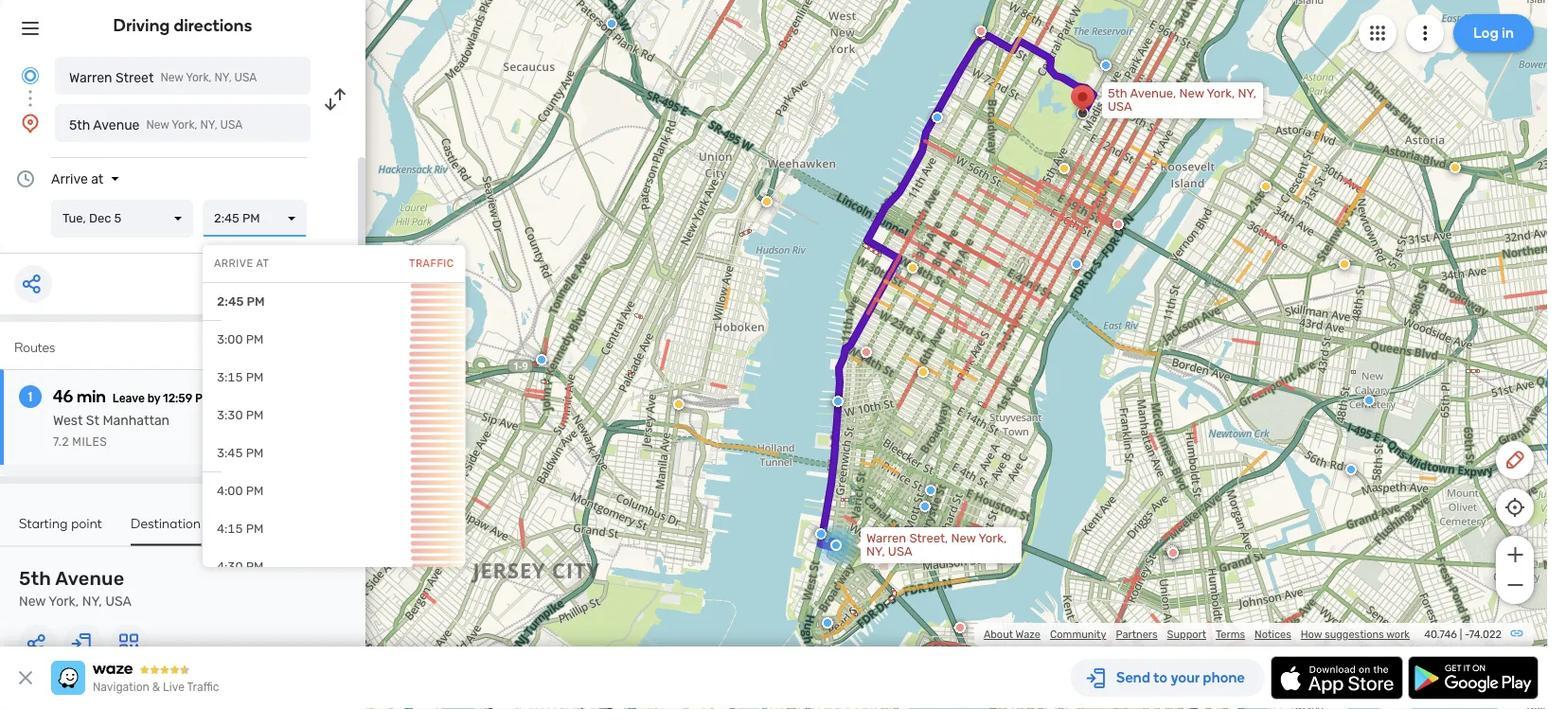 Task type: vqa. For each thing, say whether or not it's contained in the screenshot.
topmost Chinatown San Francisco, CA, USA
no



Task type: locate. For each thing, give the bounding box(es) containing it.
0 vertical spatial arrive at
[[51, 171, 104, 187]]

2:45 pm option
[[203, 283, 466, 321]]

community link
[[1051, 629, 1107, 641]]

40.746
[[1425, 629, 1458, 641]]

warren for street,
[[867, 531, 907, 546]]

york, right avenue,
[[1207, 86, 1236, 101]]

avenue
[[93, 117, 140, 133], [55, 568, 124, 590]]

0 horizontal spatial warren
[[69, 70, 112, 85]]

0 horizontal spatial at
[[91, 171, 104, 187]]

12:59
[[163, 392, 192, 405]]

5th avenue new york, ny, usa down warren street new york, ny, usa
[[69, 117, 243, 133]]

2 horizontal spatial 5th
[[1108, 86, 1128, 101]]

navigation
[[93, 681, 150, 694]]

new right street
[[160, 71, 183, 84]]

0 horizontal spatial road closed image
[[861, 347, 872, 358]]

5th
[[1108, 86, 1128, 101], [69, 117, 90, 133], [19, 568, 51, 590]]

4:15 pm
[[217, 522, 264, 537]]

avenue down street
[[93, 117, 140, 133]]

1 vertical spatial hazard image
[[674, 399, 685, 410]]

pm inside option
[[246, 560, 264, 575]]

2:45 pm inside option
[[217, 295, 265, 309]]

warren inside warren street, new york, ny, usa
[[867, 531, 907, 546]]

1 vertical spatial at
[[256, 257, 269, 270]]

ny, inside warren street, new york, ny, usa
[[867, 545, 885, 559]]

driving directions
[[113, 15, 252, 36]]

zoom out image
[[1504, 574, 1528, 597]]

road closed image
[[861, 347, 872, 358], [1168, 548, 1179, 559]]

1 vertical spatial warren
[[867, 531, 907, 546]]

3:45 pm
[[217, 446, 264, 461]]

0 vertical spatial warren
[[69, 70, 112, 85]]

at down 2:45 pm 'list box' on the left top of the page
[[256, 257, 269, 270]]

1 vertical spatial 2:45 pm
[[217, 295, 265, 309]]

46
[[53, 387, 73, 407]]

arrive up tue,
[[51, 171, 88, 187]]

0 vertical spatial at
[[91, 171, 104, 187]]

tue, dec 5 list box
[[51, 200, 193, 238]]

avenue inside 5th avenue new york, ny, usa
[[55, 568, 124, 590]]

york, inside 5th avenue, new york, ny, usa
[[1207, 86, 1236, 101]]

avenue,
[[1131, 86, 1177, 101]]

ny, left street,
[[867, 545, 885, 559]]

tue,
[[63, 211, 86, 226]]

0 vertical spatial 5th
[[1108, 86, 1128, 101]]

4:00 pm
[[217, 484, 264, 499]]

5th down starting point button
[[19, 568, 51, 590]]

5th left avenue,
[[1108, 86, 1128, 101]]

3:45 pm option
[[203, 435, 466, 473]]

new right street,
[[951, 531, 976, 546]]

3:15 pm option
[[203, 359, 466, 397]]

0 vertical spatial 2:45 pm
[[214, 211, 260, 226]]

arrive at down 2:45 pm 'list box' on the left top of the page
[[214, 257, 269, 270]]

current location image
[[19, 64, 42, 87]]

74.022
[[1470, 629, 1502, 641]]

2:45 inside 2:45 pm 'list box'
[[214, 211, 239, 226]]

york,
[[186, 71, 212, 84], [1207, 86, 1236, 101], [172, 118, 198, 132], [979, 531, 1007, 546], [49, 594, 79, 610]]

new up the 'x' icon
[[19, 594, 46, 610]]

miles
[[72, 436, 107, 449]]

at
[[91, 171, 104, 187], [256, 257, 269, 270]]

avenue down point
[[55, 568, 124, 590]]

support link
[[1168, 629, 1207, 641]]

new
[[160, 71, 183, 84], [1180, 86, 1205, 101], [146, 118, 169, 132], [951, 531, 976, 546], [19, 594, 46, 610]]

usa
[[235, 71, 257, 84], [1108, 99, 1133, 114], [220, 118, 243, 132], [888, 545, 913, 559], [105, 594, 132, 610]]

3:00 pm
[[217, 333, 264, 347]]

arrive at
[[51, 171, 104, 187], [214, 257, 269, 270]]

3:00
[[217, 333, 243, 347]]

2 vertical spatial 5th
[[19, 568, 51, 590]]

warren street, new york, ny, usa
[[867, 531, 1007, 559]]

about waze community partners support terms notices how suggestions work
[[984, 629, 1411, 641]]

pm inside "46 min leave by 12:59 pm"
[[195, 392, 212, 405]]

5th avenue new york, ny, usa down starting point button
[[19, 568, 132, 610]]

1 vertical spatial arrive at
[[214, 257, 269, 270]]

3:30 pm option
[[203, 397, 466, 435]]

starting point
[[19, 515, 102, 531]]

manhattan
[[103, 413, 170, 429]]

pm for the 3:00 pm option
[[246, 333, 264, 347]]

community
[[1051, 629, 1107, 641]]

hazard image
[[1450, 162, 1462, 173], [1059, 163, 1070, 174], [762, 196, 773, 207], [1340, 259, 1351, 270], [908, 262, 919, 274], [918, 367, 929, 378]]

warren left street,
[[867, 531, 907, 546]]

1 vertical spatial 5th avenue new york, ny, usa
[[19, 568, 132, 610]]

0 vertical spatial traffic
[[409, 257, 454, 270]]

pm for 3:15 pm option at the left
[[246, 370, 264, 385]]

clock image
[[14, 168, 37, 190]]

arrive down 2:45 pm 'list box' on the left top of the page
[[214, 257, 254, 270]]

police image
[[606, 18, 618, 29], [926, 485, 937, 496], [920, 501, 931, 512], [816, 529, 827, 540]]

warren
[[69, 70, 112, 85], [867, 531, 907, 546]]

1 vertical spatial traffic
[[187, 681, 219, 694]]

arrive
[[51, 171, 88, 187], [214, 257, 254, 270]]

work
[[1387, 629, 1411, 641]]

-
[[1465, 629, 1470, 641]]

new down warren street new york, ny, usa
[[146, 118, 169, 132]]

hazard image
[[1261, 181, 1272, 192], [674, 399, 685, 410]]

5th avenue new york, ny, usa
[[69, 117, 243, 133], [19, 568, 132, 610]]

new inside warren street new york, ny, usa
[[160, 71, 183, 84]]

destination button
[[131, 515, 201, 546]]

1 horizontal spatial hazard image
[[1261, 181, 1272, 192]]

road closed image
[[976, 26, 987, 37], [1113, 219, 1124, 230], [1167, 546, 1178, 557], [955, 622, 966, 634]]

directions
[[174, 15, 252, 36]]

pm
[[242, 211, 260, 226], [247, 295, 265, 309], [246, 333, 264, 347], [246, 370, 264, 385], [195, 392, 212, 405], [246, 408, 264, 423], [246, 446, 264, 461], [246, 484, 264, 499], [246, 522, 264, 537], [246, 560, 264, 575]]

pm inside 'list box'
[[242, 211, 260, 226]]

support
[[1168, 629, 1207, 641]]

1 vertical spatial 5th
[[69, 117, 90, 133]]

0 horizontal spatial arrive at
[[51, 171, 104, 187]]

arrive at up tue,
[[51, 171, 104, 187]]

1
[[28, 389, 32, 405]]

2:45 pm
[[214, 211, 260, 226], [217, 295, 265, 309]]

usa inside warren street, new york, ny, usa
[[888, 545, 913, 559]]

min
[[77, 387, 106, 407]]

york, inside warren street, new york, ny, usa
[[979, 531, 1007, 546]]

ny, down directions
[[215, 71, 232, 84]]

at up dec
[[91, 171, 104, 187]]

1 horizontal spatial road closed image
[[1168, 548, 1179, 559]]

traffic
[[409, 257, 454, 270], [187, 681, 219, 694]]

1 horizontal spatial warren
[[867, 531, 907, 546]]

ny,
[[215, 71, 232, 84], [1239, 86, 1257, 101], [200, 118, 218, 132], [867, 545, 885, 559], [82, 594, 102, 610]]

2:45
[[214, 211, 239, 226], [217, 295, 244, 309]]

1 horizontal spatial arrive
[[214, 257, 254, 270]]

5th right location icon
[[69, 117, 90, 133]]

new inside 5th avenue, new york, ny, usa
[[1180, 86, 1205, 101]]

5th inside 5th avenue new york, ny, usa
[[19, 568, 51, 590]]

0 vertical spatial hazard image
[[1261, 181, 1272, 192]]

1 vertical spatial avenue
[[55, 568, 124, 590]]

pencil image
[[1504, 449, 1527, 472]]

york, down directions
[[186, 71, 212, 84]]

partners link
[[1116, 629, 1158, 641]]

4:15
[[217, 522, 243, 537]]

ny, right avenue,
[[1239, 86, 1257, 101]]

starting
[[19, 515, 68, 531]]

york, right street,
[[979, 531, 1007, 546]]

0 horizontal spatial traffic
[[187, 681, 219, 694]]

police image
[[1101, 60, 1112, 71], [932, 112, 944, 123], [1071, 259, 1083, 270], [536, 354, 548, 366], [1364, 395, 1376, 406], [833, 396, 844, 407], [1346, 464, 1358, 476], [822, 618, 834, 629]]

location image
[[19, 112, 42, 135]]

1 vertical spatial 2:45
[[217, 295, 244, 309]]

warren left street
[[69, 70, 112, 85]]

warren for street
[[69, 70, 112, 85]]

starting point button
[[19, 515, 102, 544]]

new right avenue,
[[1180, 86, 1205, 101]]

1 horizontal spatial 5th
[[69, 117, 90, 133]]

pm for 3:45 pm option
[[246, 446, 264, 461]]

3:15
[[217, 370, 243, 385]]

ny, down warren street new york, ny, usa
[[200, 118, 218, 132]]

dec
[[89, 211, 111, 226]]

york, down warren street new york, ny, usa
[[172, 118, 198, 132]]

0 vertical spatial 2:45
[[214, 211, 239, 226]]

0 horizontal spatial 5th
[[19, 568, 51, 590]]

zoom in image
[[1504, 544, 1528, 566]]

0 horizontal spatial arrive
[[51, 171, 88, 187]]



Task type: describe. For each thing, give the bounding box(es) containing it.
0 vertical spatial road closed image
[[861, 347, 872, 358]]

suggestions
[[1325, 629, 1385, 641]]

notices link
[[1255, 629, 1292, 641]]

pm for 4:30 pm option
[[246, 560, 264, 575]]

link image
[[1510, 626, 1525, 641]]

point
[[71, 515, 102, 531]]

waze
[[1016, 629, 1041, 641]]

st
[[86, 413, 99, 429]]

4:00
[[217, 484, 243, 499]]

1 horizontal spatial traffic
[[409, 257, 454, 270]]

ny, down starting point button
[[82, 594, 102, 610]]

leave
[[113, 392, 145, 405]]

destination
[[131, 515, 201, 531]]

&
[[152, 681, 160, 694]]

1 horizontal spatial at
[[256, 257, 269, 270]]

2:45 pm list box
[[203, 200, 307, 238]]

pm for 2:45 pm option
[[247, 295, 265, 309]]

3:30
[[217, 408, 243, 423]]

about
[[984, 629, 1014, 641]]

0 vertical spatial arrive
[[51, 171, 88, 187]]

how suggestions work link
[[1301, 629, 1411, 641]]

pm for the 4:15 pm option
[[246, 522, 264, 537]]

3:30 pm
[[217, 408, 264, 423]]

pm for 3:30 pm option
[[246, 408, 264, 423]]

tue, dec 5
[[63, 211, 122, 226]]

5th inside 5th avenue, new york, ny, usa
[[1108, 86, 1128, 101]]

west
[[53, 413, 83, 429]]

about waze link
[[984, 629, 1041, 641]]

46 min leave by 12:59 pm
[[53, 387, 212, 407]]

usa inside 5th avenue, new york, ny, usa
[[1108, 99, 1133, 114]]

west st manhattan 7.2 miles
[[53, 413, 170, 449]]

ny, inside warren street new york, ny, usa
[[215, 71, 232, 84]]

terms link
[[1216, 629, 1246, 641]]

x image
[[14, 667, 37, 690]]

street,
[[910, 531, 948, 546]]

0 horizontal spatial hazard image
[[674, 399, 685, 410]]

3:00 pm option
[[203, 321, 466, 359]]

4:30
[[217, 560, 243, 575]]

2:45 pm inside 'list box'
[[214, 211, 260, 226]]

terms
[[1216, 629, 1246, 641]]

by
[[147, 392, 160, 405]]

4:30 pm
[[217, 560, 264, 575]]

new inside warren street, new york, ny, usa
[[951, 531, 976, 546]]

1 vertical spatial road closed image
[[1168, 548, 1179, 559]]

notices
[[1255, 629, 1292, 641]]

routes
[[14, 340, 55, 356]]

usa inside warren street new york, ny, usa
[[235, 71, 257, 84]]

0 vertical spatial 5th avenue new york, ny, usa
[[69, 117, 243, 133]]

4:00 pm option
[[203, 473, 466, 511]]

2:45 inside 2:45 pm option
[[217, 295, 244, 309]]

|
[[1460, 629, 1463, 641]]

4:30 pm option
[[203, 548, 466, 586]]

3:45
[[217, 446, 243, 461]]

7.2
[[53, 436, 69, 449]]

street
[[115, 70, 154, 85]]

5
[[114, 211, 122, 226]]

0 vertical spatial avenue
[[93, 117, 140, 133]]

1 horizontal spatial arrive at
[[214, 257, 269, 270]]

warren street new york, ny, usa
[[69, 70, 257, 85]]

ny, inside 5th avenue, new york, ny, usa
[[1239, 86, 1257, 101]]

40.746 | -74.022
[[1425, 629, 1502, 641]]

driving
[[113, 15, 170, 36]]

5th avenue, new york, ny, usa
[[1108, 86, 1257, 114]]

live
[[163, 681, 185, 694]]

how
[[1301, 629, 1323, 641]]

york, down starting point button
[[49, 594, 79, 610]]

navigation & live traffic
[[93, 681, 219, 694]]

3:15 pm
[[217, 370, 264, 385]]

york, inside warren street new york, ny, usa
[[186, 71, 212, 84]]

partners
[[1116, 629, 1158, 641]]

1 vertical spatial arrive
[[214, 257, 254, 270]]

pm for 4:00 pm option
[[246, 484, 264, 499]]

4:15 pm option
[[203, 511, 466, 548]]



